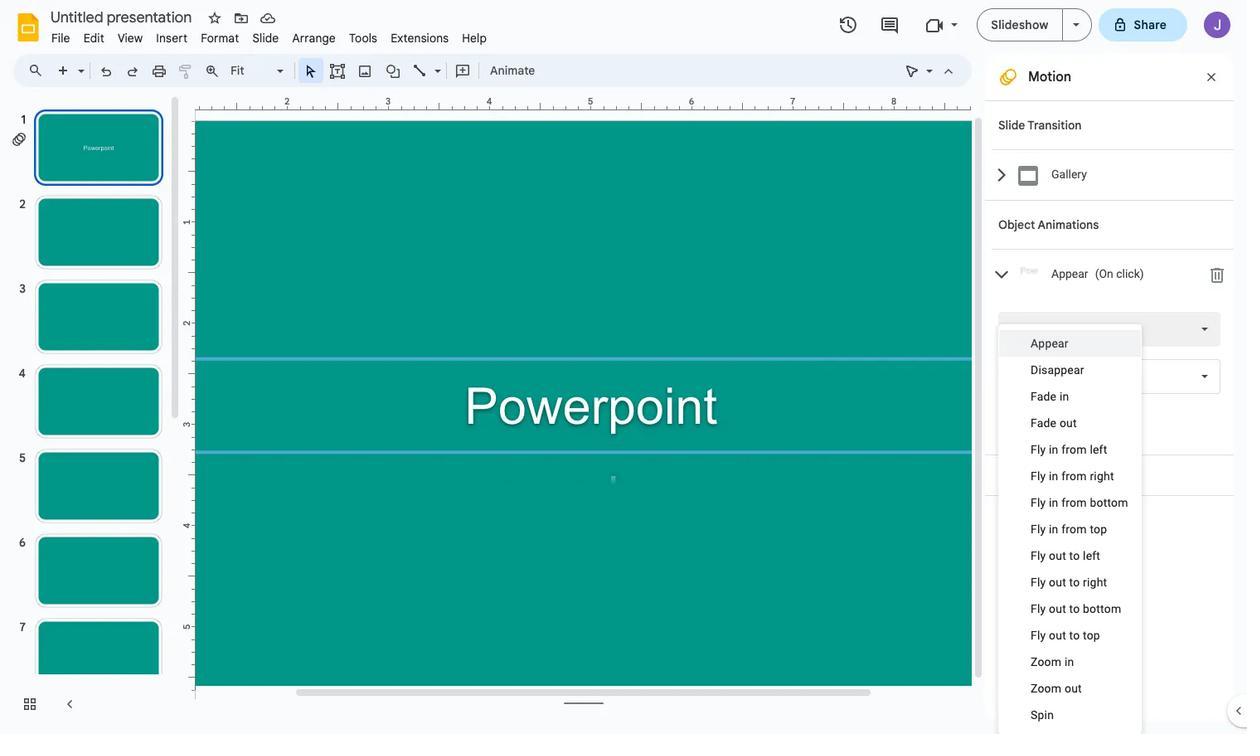 Task type: locate. For each thing, give the bounding box(es) containing it.
fade
[[1031, 390, 1057, 403], [1031, 416, 1057, 430]]

1 vertical spatial bottom
[[1083, 602, 1122, 616]]

right up fly out to bottom
[[1083, 576, 1108, 589]]

list box
[[999, 324, 1142, 734]]

3 fly from the top
[[1031, 496, 1046, 509]]

2 to from the top
[[1070, 576, 1080, 589]]

3 from from the top
[[1062, 496, 1087, 509]]

to
[[1070, 549, 1080, 562], [1070, 576, 1080, 589], [1070, 602, 1080, 616], [1070, 629, 1080, 642]]

1 fade from the top
[[1031, 390, 1057, 403]]

in for fly in from bottom
[[1049, 496, 1059, 509]]

zoom in
[[1031, 655, 1075, 669]]

top down fly out to bottom
[[1083, 629, 1101, 642]]

fade up fade out
[[1031, 390, 1057, 403]]

from down 'fly in from left'
[[1062, 470, 1087, 483]]

insert menu item
[[150, 28, 194, 48]]

slide for slide
[[253, 31, 279, 46]]

fly up "fly out to left"
[[1031, 523, 1046, 536]]

right
[[1090, 470, 1115, 483], [1083, 576, 1108, 589]]

menu bar
[[45, 22, 494, 49]]

fly up add
[[1031, 443, 1046, 456]]

top for fly in from top
[[1090, 523, 1108, 536]]

4 fly from the top
[[1031, 523, 1046, 536]]

view
[[118, 31, 143, 46]]

0 vertical spatial bottom
[[1090, 496, 1129, 509]]

0 vertical spatial right
[[1090, 470, 1115, 483]]

3 to from the top
[[1070, 602, 1080, 616]]

4 from from the top
[[1062, 523, 1087, 536]]

tools menu item
[[343, 28, 384, 48]]

in for fly in from left
[[1049, 443, 1059, 456]]

0 vertical spatial left
[[1090, 443, 1108, 456]]

to for right
[[1070, 576, 1080, 589]]

right for fly out to right
[[1083, 576, 1108, 589]]

to up fly out to right
[[1070, 549, 1080, 562]]

live pointer settings image
[[922, 60, 933, 66]]

zoom out
[[1031, 682, 1082, 695]]

left
[[1090, 443, 1108, 456], [1083, 549, 1101, 562]]

1 horizontal spatial slide
[[999, 118, 1026, 133]]

main toolbar
[[49, 58, 544, 83]]

from down fly in from bottom
[[1062, 523, 1087, 536]]

1 fly from the top
[[1031, 443, 1046, 456]]

tab panel inside "object animations" tab list
[[990, 299, 1234, 455]]

fly out to top
[[1031, 629, 1101, 642]]

fly in from bottom
[[1031, 496, 1129, 509]]

play
[[1020, 517, 1044, 532]]

1 vertical spatial right
[[1083, 576, 1108, 589]]

1 to from the top
[[1070, 549, 1080, 562]]

slideshow
[[992, 17, 1049, 32]]

menu bar banner
[[0, 0, 1248, 734]]

Zoom text field
[[228, 59, 275, 82]]

to down fly out to bottom
[[1070, 629, 1080, 642]]

to for top
[[1070, 629, 1080, 642]]

zoom up spin at the right bottom of the page
[[1031, 682, 1062, 695]]

animation
[[1047, 468, 1103, 483]]

2 fade from the top
[[1031, 416, 1057, 430]]

2 zoom from the top
[[1031, 682, 1062, 695]]

2 from from the top
[[1062, 470, 1087, 483]]

tab
[[992, 249, 1234, 299]]

bottom for fly out to bottom
[[1083, 602, 1122, 616]]

fly for fly in from right
[[1031, 470, 1046, 483]]

navigation
[[0, 94, 183, 734]]

out
[[1060, 416, 1077, 430], [1049, 549, 1067, 562], [1049, 576, 1067, 589], [1049, 602, 1067, 616], [1049, 629, 1067, 642], [1065, 682, 1082, 695]]

in right play
[[1049, 523, 1059, 536]]

1 vertical spatial slide
[[999, 118, 1026, 133]]

8 fly from the top
[[1031, 629, 1046, 642]]

2 fly from the top
[[1031, 470, 1046, 483]]

arrange menu item
[[286, 28, 343, 48]]

1 vertical spatial appear
[[1006, 323, 1043, 336]]

disappear
[[1031, 363, 1085, 377]]

fly down play button
[[1031, 549, 1046, 562]]

slide
[[253, 31, 279, 46], [999, 118, 1026, 133]]

tab panel containing appear
[[990, 299, 1234, 455]]

4 to from the top
[[1070, 629, 1080, 642]]

fade in
[[1031, 390, 1070, 403]]

zoom
[[1031, 655, 1062, 669], [1031, 682, 1062, 695]]

zoom for zoom in
[[1031, 655, 1062, 669]]

in for zoom in
[[1065, 655, 1075, 669]]

from down fly in from right on the bottom right of page
[[1062, 496, 1087, 509]]

out up 'fly in from left'
[[1060, 416, 1077, 430]]

in
[[1060, 390, 1070, 403], [1049, 443, 1059, 456], [1049, 470, 1059, 483], [1049, 496, 1059, 509], [1049, 523, 1059, 536], [1065, 655, 1075, 669]]

slide inside motion section
[[999, 118, 1026, 133]]

out up zoom in
[[1049, 629, 1067, 642]]

1 vertical spatial top
[[1083, 629, 1101, 642]]

6 fly from the top
[[1031, 576, 1046, 589]]

object animations tab list
[[986, 200, 1234, 455]]

presentation options image
[[1073, 23, 1080, 27]]

fly for fly out to bottom
[[1031, 602, 1046, 616]]

appear
[[1052, 267, 1089, 281], [1006, 323, 1043, 336], [1031, 337, 1069, 350]]

out down fly in from top
[[1049, 549, 1067, 562]]

1 vertical spatial fade
[[1031, 416, 1057, 430]]

paragraph
[[1041, 416, 1093, 429]]

out for fly out to bottom
[[1049, 602, 1067, 616]]

fly for fly out to top
[[1031, 629, 1046, 642]]

tab panel
[[990, 299, 1234, 455]]

bottom down animation
[[1090, 496, 1129, 509]]

left up fly out to right
[[1083, 549, 1101, 562]]

to for left
[[1070, 549, 1080, 562]]

bottom
[[1090, 496, 1129, 509], [1083, 602, 1122, 616]]

in up paragraph
[[1060, 390, 1070, 403]]

1 vertical spatial zoom
[[1031, 682, 1062, 695]]

0 vertical spatial fade
[[1031, 390, 1057, 403]]

menu bar containing file
[[45, 22, 494, 49]]

play button
[[999, 509, 1064, 539]]

from up animation
[[1062, 443, 1087, 456]]

to down fly out to right
[[1070, 602, 1080, 616]]

to up fly out to bottom
[[1070, 576, 1080, 589]]

fly
[[1031, 443, 1046, 456], [1031, 470, 1046, 483], [1031, 496, 1046, 509], [1031, 523, 1046, 536], [1031, 549, 1046, 562], [1031, 576, 1046, 589], [1031, 602, 1046, 616], [1031, 629, 1046, 642]]

slide up zoom field
[[253, 31, 279, 46]]

fly for fly in from left
[[1031, 443, 1046, 456]]

Menus field
[[21, 59, 57, 82]]

out for zoom out
[[1065, 682, 1082, 695]]

tab containing appear
[[992, 249, 1234, 299]]

top
[[1090, 523, 1108, 536], [1083, 629, 1101, 642]]

left for fly out to left
[[1083, 549, 1101, 562]]

fade down "fade in"
[[1031, 416, 1057, 430]]

slide left transition
[[999, 118, 1026, 133]]

1 from from the top
[[1062, 443, 1087, 456]]

5 fly from the top
[[1031, 549, 1046, 562]]

fly down "fly out to left"
[[1031, 576, 1046, 589]]

transition
[[1028, 118, 1082, 133]]

left up animation
[[1090, 443, 1108, 456]]

fly left animation
[[1031, 470, 1046, 483]]

animations
[[1038, 217, 1099, 232]]

top for fly out to top
[[1083, 629, 1101, 642]]

menu bar inside 'menu bar' banner
[[45, 22, 494, 49]]

0 horizontal spatial slide
[[253, 31, 279, 46]]

by paragraph
[[1025, 416, 1093, 429]]

out down "fly out to left"
[[1049, 576, 1067, 589]]

0 vertical spatial appear
[[1052, 267, 1089, 281]]

edit menu item
[[77, 28, 111, 48]]

0 vertical spatial top
[[1090, 523, 1108, 536]]

in for fly in from top
[[1049, 523, 1059, 536]]

spin
[[1031, 708, 1054, 722]]

(on
[[1096, 267, 1114, 281]]

list box containing appear
[[999, 324, 1142, 734]]

from
[[1062, 443, 1087, 456], [1062, 470, 1087, 483], [1062, 496, 1087, 509], [1062, 523, 1087, 536]]

zoom up zoom out
[[1031, 655, 1062, 669]]

insert
[[156, 31, 188, 46]]

right up fly in from bottom
[[1090, 470, 1115, 483]]

0 vertical spatial zoom
[[1031, 655, 1062, 669]]

help menu item
[[456, 28, 494, 48]]

in right add
[[1049, 470, 1059, 483]]

animate button
[[483, 58, 543, 83]]

in down add animation button
[[1049, 496, 1059, 509]]

out down zoom in
[[1065, 682, 1082, 695]]

fade for fade out
[[1031, 416, 1057, 430]]

in up add animation button
[[1049, 443, 1059, 456]]

fly out to right
[[1031, 576, 1108, 589]]

add animation button
[[999, 465, 1114, 485]]

fly up play
[[1031, 496, 1046, 509]]

in down fly out to top
[[1065, 655, 1075, 669]]

1 vertical spatial left
[[1083, 549, 1101, 562]]

bottom down fly out to right
[[1083, 602, 1122, 616]]

slide inside menu item
[[253, 31, 279, 46]]

1 zoom from the top
[[1031, 655, 1062, 669]]

top down fly in from bottom
[[1090, 523, 1108, 536]]

7 fly from the top
[[1031, 602, 1046, 616]]

motion
[[1029, 69, 1072, 85]]

fly for fly in from top
[[1031, 523, 1046, 536]]

fly up zoom in
[[1031, 629, 1046, 642]]

file
[[51, 31, 70, 46]]

out up fly out to top
[[1049, 602, 1067, 616]]

fly up fly out to top
[[1031, 602, 1046, 616]]

tools
[[349, 31, 378, 46]]

0 vertical spatial slide
[[253, 31, 279, 46]]

out for fly out to right
[[1049, 576, 1067, 589]]

shape image
[[384, 59, 403, 82]]

fly in from right
[[1031, 470, 1115, 483]]



Task type: describe. For each thing, give the bounding box(es) containing it.
appear list box
[[999, 312, 1221, 347]]

appear inside tab panel
[[1006, 323, 1043, 336]]

in for fly in from right
[[1049, 470, 1059, 483]]

from for right
[[1062, 470, 1087, 483]]

appear inside tab
[[1052, 267, 1089, 281]]

by
[[1025, 416, 1038, 429]]

fly in from top
[[1031, 523, 1108, 536]]

object animations
[[999, 217, 1099, 232]]

appear (on click)
[[1052, 267, 1144, 281]]

insert image image
[[355, 59, 375, 82]]

navigation inside motion application
[[0, 94, 183, 734]]

share button
[[1099, 8, 1188, 41]]

object
[[999, 217, 1036, 232]]

view menu item
[[111, 28, 150, 48]]

fly for fly out to right
[[1031, 576, 1046, 589]]

By paragraph checkbox
[[1000, 414, 1015, 429]]

bottom for fly in from bottom
[[1090, 496, 1129, 509]]

help
[[462, 31, 487, 46]]

from for top
[[1062, 523, 1087, 536]]

fly for fly in from bottom
[[1031, 496, 1046, 509]]

fade for fade in
[[1031, 390, 1057, 403]]

fade out
[[1031, 416, 1077, 430]]

gallery tab
[[992, 149, 1234, 200]]

slide menu item
[[246, 28, 286, 48]]

Zoom field
[[226, 59, 291, 83]]

in for fade in
[[1060, 390, 1070, 403]]

format
[[201, 31, 239, 46]]

tab inside "object animations" tab list
[[992, 249, 1234, 299]]

Rename text field
[[45, 7, 202, 27]]

motion application
[[0, 0, 1248, 734]]

Star checkbox
[[203, 7, 226, 30]]

extensions menu item
[[384, 28, 456, 48]]

fly out to left
[[1031, 549, 1101, 562]]

extensions
[[391, 31, 449, 46]]

to for bottom
[[1070, 602, 1080, 616]]

format menu item
[[194, 28, 246, 48]]

slideshow button
[[977, 8, 1063, 41]]

mode and view toolbar
[[899, 54, 962, 87]]

fly in from left
[[1031, 443, 1108, 456]]

file menu item
[[45, 28, 77, 48]]

slide for slide transition
[[999, 118, 1026, 133]]

left for fly in from left
[[1090, 443, 1108, 456]]

fly out to bottom
[[1031, 602, 1122, 616]]

out for fly out to left
[[1049, 549, 1067, 562]]

animate
[[490, 63, 535, 78]]

2 vertical spatial appear
[[1031, 337, 1069, 350]]

out for fly out to top
[[1049, 629, 1067, 642]]

click)
[[1117, 267, 1144, 281]]

from for left
[[1062, 443, 1087, 456]]

arrange
[[292, 31, 336, 46]]

slide transition
[[999, 118, 1082, 133]]

gallery
[[1052, 168, 1087, 181]]

right for fly in from right
[[1090, 470, 1115, 483]]

from for bottom
[[1062, 496, 1087, 509]]

share
[[1134, 17, 1167, 32]]

out for fade out
[[1060, 416, 1077, 430]]

add animation
[[1021, 468, 1103, 483]]

edit
[[83, 31, 104, 46]]

zoom for zoom out
[[1031, 682, 1062, 695]]

appear option
[[1006, 321, 1043, 338]]

motion section
[[986, 54, 1234, 721]]

add
[[1021, 468, 1044, 483]]

new slide with layout image
[[74, 60, 85, 66]]

fly for fly out to left
[[1031, 549, 1046, 562]]



Task type: vqa. For each thing, say whether or not it's contained in the screenshot.
Layouts heading
no



